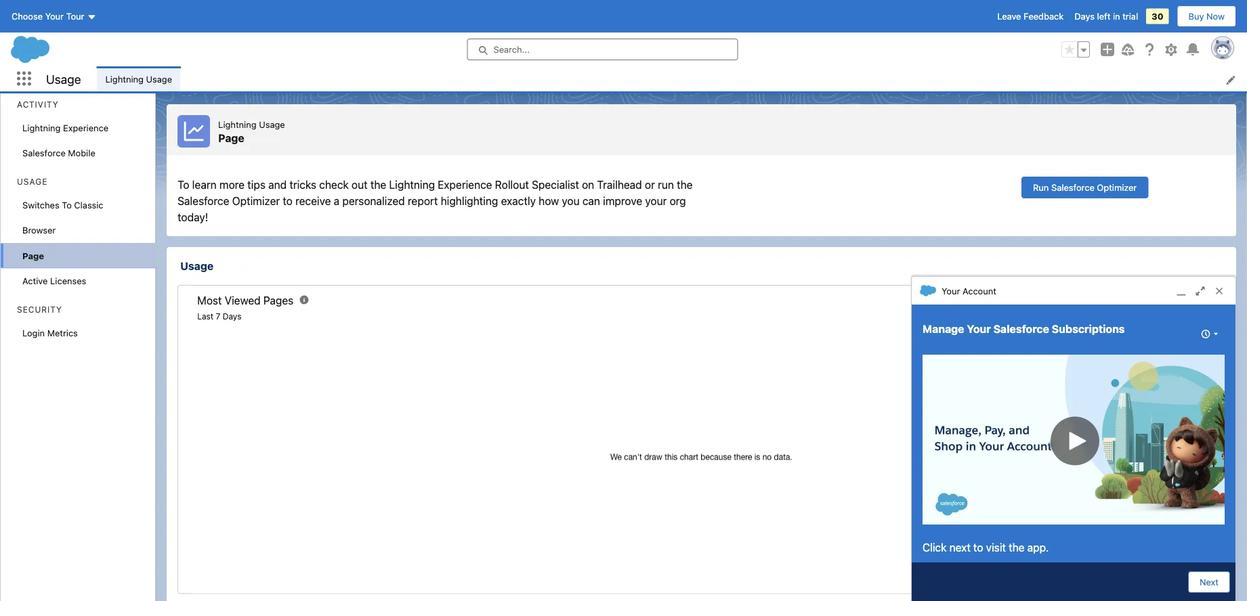 Task type: locate. For each thing, give the bounding box(es) containing it.
0 horizontal spatial your
[[45, 11, 64, 21]]

to left visit at bottom
[[973, 542, 983, 554]]

1 horizontal spatial the
[[677, 179, 693, 191]]

page up active
[[22, 251, 44, 261]]

to inside to learn more tips and tricks check out the lightning experience rollout specialist on trailhead or run the salesforce optimizer to receive a personalized report highlighting exactly how you can improve your org today!
[[283, 195, 293, 208]]

1 horizontal spatial page
[[218, 132, 244, 144]]

activity
[[17, 100, 59, 109]]

salesforce right run
[[1051, 183, 1095, 193]]

0 horizontal spatial to
[[283, 195, 293, 208]]

your right text default icon
[[942, 286, 960, 296]]

the up org
[[677, 179, 693, 191]]

to left classic
[[62, 200, 72, 210]]

subscriptions
[[1052, 323, 1125, 336]]

to
[[178, 179, 189, 191], [62, 200, 72, 210]]

salesforce down account
[[994, 323, 1049, 336]]

search... button
[[467, 39, 738, 60]]

on
[[582, 179, 594, 191]]

leave feedback link
[[997, 11, 1064, 21]]

choose your tour
[[12, 11, 84, 21]]

0 vertical spatial to
[[178, 179, 189, 191]]

to down and
[[283, 195, 293, 208]]

now
[[1207, 11, 1225, 21]]

1 horizontal spatial days
[[1075, 11, 1095, 21]]

visit
[[986, 542, 1006, 554]]

lightning inside the lightning usage page
[[218, 119, 256, 130]]

days right the 7
[[223, 312, 241, 321]]

buy
[[1189, 11, 1204, 21]]

switches
[[22, 200, 59, 210]]

experience up highlighting
[[438, 179, 492, 191]]

highlighting
[[441, 195, 498, 208]]

or
[[645, 179, 655, 191]]

0 horizontal spatial experience
[[63, 123, 108, 133]]

your
[[645, 195, 667, 208]]

experience up the mobile
[[63, 123, 108, 133]]

run
[[1033, 183, 1049, 193]]

your right the manage
[[967, 323, 991, 336]]

2 vertical spatial your
[[967, 323, 991, 336]]

manage your salesforce subscriptions
[[923, 323, 1125, 336]]

the up the personalized
[[370, 179, 386, 191]]

1 vertical spatial page
[[22, 251, 44, 261]]

viewed
[[225, 294, 261, 307]]

page right lightning usage logo
[[218, 132, 244, 144]]

and
[[268, 179, 287, 191]]

receive
[[295, 195, 331, 208]]

to
[[283, 195, 293, 208], [973, 542, 983, 554]]

your left tour
[[45, 11, 64, 21]]

2 horizontal spatial your
[[967, 323, 991, 336]]

1 vertical spatial experience
[[438, 179, 492, 191]]

page inside the lightning usage page
[[218, 132, 244, 144]]

page
[[218, 132, 244, 144], [22, 251, 44, 261]]

trailhead
[[597, 179, 642, 191]]

security
[[17, 305, 62, 315]]

the
[[370, 179, 386, 191], [677, 179, 693, 191], [1009, 542, 1025, 554]]

1 vertical spatial optimizer
[[232, 195, 280, 208]]

metrics
[[47, 328, 78, 338]]

the inside your account dialog
[[1009, 542, 1025, 554]]

1 horizontal spatial to
[[973, 542, 983, 554]]

0 vertical spatial optimizer
[[1097, 183, 1137, 193]]

more
[[219, 179, 245, 191]]

salesforce
[[22, 148, 66, 158], [1051, 183, 1095, 193], [178, 195, 229, 208], [994, 323, 1049, 336]]

days left left
[[1075, 11, 1095, 21]]

0 vertical spatial page
[[218, 132, 244, 144]]

lightning for lightning experience
[[22, 123, 61, 133]]

to inside to learn more tips and tricks check out the lightning experience rollout specialist on trailhead or run the salesforce optimizer to receive a personalized report highlighting exactly how you can improve your org today!
[[178, 179, 189, 191]]

lightning usage list
[[97, 66, 1247, 91]]

0 horizontal spatial days
[[223, 312, 241, 321]]

you
[[562, 195, 580, 208]]

rollout
[[495, 179, 529, 191]]

your for manage
[[967, 323, 991, 336]]

lightning
[[105, 74, 144, 84], [218, 119, 256, 130], [22, 123, 61, 133], [389, 179, 435, 191]]

classic
[[74, 200, 103, 210]]

run
[[658, 179, 674, 191]]

manage
[[923, 323, 964, 336]]

run salesforce optimizer link
[[1022, 177, 1148, 198]]

7
[[216, 312, 220, 321]]

lightning inside to learn more tips and tricks check out the lightning experience rollout specialist on trailhead or run the salesforce optimizer to receive a personalized report highlighting exactly how you can improve your org today!
[[389, 179, 435, 191]]

2 horizontal spatial the
[[1009, 542, 1025, 554]]

optimizer
[[1097, 183, 1137, 193], [232, 195, 280, 208]]

lightning for lightning usage page
[[218, 119, 256, 130]]

experience
[[63, 123, 108, 133], [438, 179, 492, 191]]

1 horizontal spatial to
[[178, 179, 189, 191]]

usage
[[46, 72, 81, 86], [146, 74, 172, 84], [259, 119, 285, 130], [17, 177, 48, 187], [180, 260, 214, 273]]

to left learn
[[178, 179, 189, 191]]

30
[[1152, 11, 1164, 21]]

0 horizontal spatial optimizer
[[232, 195, 280, 208]]

lightning for lightning usage
[[105, 74, 144, 84]]

group
[[1062, 41, 1090, 58]]

buy now
[[1189, 11, 1225, 21]]

pages
[[263, 294, 293, 307]]

feedback
[[1024, 11, 1064, 21]]

optimizer inside run salesforce optimizer link
[[1097, 183, 1137, 193]]

your
[[45, 11, 64, 21], [942, 286, 960, 296], [967, 323, 991, 336]]

0 horizontal spatial to
[[62, 200, 72, 210]]

0 vertical spatial your
[[45, 11, 64, 21]]

leave feedback
[[997, 11, 1064, 21]]

experience inside to learn more tips and tricks check out the lightning experience rollout specialist on trailhead or run the salesforce optimizer to receive a personalized report highlighting exactly how you can improve your org today!
[[438, 179, 492, 191]]

0 vertical spatial experience
[[63, 123, 108, 133]]

1 horizontal spatial optimizer
[[1097, 183, 1137, 193]]

0 horizontal spatial page
[[22, 251, 44, 261]]

1 vertical spatial your
[[942, 286, 960, 296]]

today!
[[178, 211, 208, 224]]

optimizer inside to learn more tips and tricks check out the lightning experience rollout specialist on trailhead or run the salesforce optimizer to receive a personalized report highlighting exactly how you can improve your org today!
[[232, 195, 280, 208]]

your inside popup button
[[45, 11, 64, 21]]

your account
[[942, 286, 996, 296]]

days
[[1075, 11, 1095, 21], [223, 312, 241, 321]]

click
[[923, 542, 947, 554]]

salesforce down lightning experience in the top left of the page
[[22, 148, 66, 158]]

1 vertical spatial to
[[973, 542, 983, 554]]

next
[[950, 542, 971, 554]]

1 horizontal spatial experience
[[438, 179, 492, 191]]

lightning inside list
[[105, 74, 144, 84]]

active licenses
[[22, 276, 86, 286]]

the right visit at bottom
[[1009, 542, 1025, 554]]

salesforce down learn
[[178, 195, 229, 208]]

0 vertical spatial to
[[283, 195, 293, 208]]

next button
[[1188, 572, 1230, 593]]



Task type: vqa. For each thing, say whether or not it's contained in the screenshot.
leftmost "Form"
no



Task type: describe. For each thing, give the bounding box(es) containing it.
specialist
[[532, 179, 579, 191]]

most viewed pages
[[197, 294, 293, 307]]

in
[[1113, 11, 1120, 21]]

0 horizontal spatial the
[[370, 179, 386, 191]]

improve
[[603, 195, 642, 208]]

left
[[1097, 11, 1111, 21]]

days left in trial
[[1075, 11, 1138, 21]]

tips
[[247, 179, 265, 191]]

lightning experience
[[22, 123, 108, 133]]

report
[[408, 195, 438, 208]]

salesforce inside your account dialog
[[994, 323, 1049, 336]]

active
[[22, 276, 48, 286]]

salesforce mobile
[[22, 148, 95, 158]]

salesforce inside to learn more tips and tricks check out the lightning experience rollout specialist on trailhead or run the salesforce optimizer to receive a personalized report highlighting exactly how you can improve your org today!
[[178, 195, 229, 208]]

app.
[[1027, 542, 1049, 554]]

to learn more tips and tricks check out the lightning experience rollout specialist on trailhead or run the salesforce optimizer to receive a personalized report highlighting exactly how you can improve your org today!
[[178, 179, 693, 224]]

lightning usage link
[[97, 66, 180, 91]]

learn
[[192, 179, 217, 191]]

tricks
[[289, 179, 316, 191]]

buy now button
[[1177, 5, 1236, 27]]

login metrics
[[22, 328, 78, 338]]

login
[[22, 328, 45, 338]]

check
[[319, 179, 349, 191]]

next
[[1200, 578, 1219, 588]]

usage inside list
[[146, 74, 172, 84]]

personalized
[[342, 195, 405, 208]]

last
[[197, 312, 213, 321]]

browser
[[22, 225, 56, 235]]

most
[[197, 294, 222, 307]]

choose
[[12, 11, 43, 21]]

choose your tour button
[[11, 5, 97, 27]]

a
[[334, 195, 339, 208]]

lightning usage
[[105, 74, 172, 84]]

last 7 days
[[197, 312, 241, 321]]

lightning usage page
[[218, 119, 285, 144]]

switches to classic
[[22, 200, 103, 210]]

text default image
[[920, 283, 936, 299]]

mobile
[[68, 148, 95, 158]]

out
[[352, 179, 368, 191]]

leave
[[997, 11, 1021, 21]]

account
[[963, 286, 996, 296]]

1 vertical spatial to
[[62, 200, 72, 210]]

click next to visit the app.
[[923, 542, 1049, 554]]

1 vertical spatial days
[[223, 312, 241, 321]]

usage inside the lightning usage page
[[259, 119, 285, 130]]

trial
[[1123, 11, 1138, 21]]

tour
[[66, 11, 84, 21]]

0 vertical spatial days
[[1075, 11, 1095, 21]]

how
[[539, 195, 559, 208]]

1 horizontal spatial your
[[942, 286, 960, 296]]

your for choose
[[45, 11, 64, 21]]

your account dialog
[[911, 276, 1236, 602]]

search...
[[494, 44, 530, 55]]

to inside your account dialog
[[973, 542, 983, 554]]

can
[[582, 195, 600, 208]]

lightning usage logo image
[[178, 115, 210, 148]]

run salesforce optimizer
[[1033, 183, 1137, 193]]

org
[[670, 195, 686, 208]]

exactly
[[501, 195, 536, 208]]

licenses
[[50, 276, 86, 286]]



